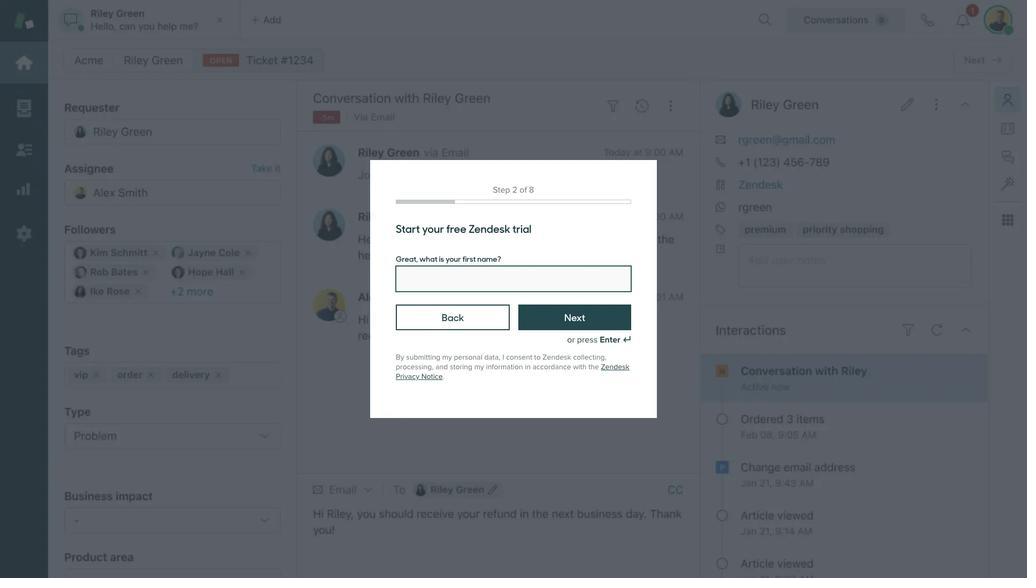 Task type: locate. For each thing, give the bounding box(es) containing it.
your right is
[[446, 253, 461, 264]]

1 vertical spatial my
[[475, 362, 484, 371]]

1 vertical spatial zendesk
[[543, 353, 572, 362]]

information
[[486, 362, 523, 371]]

1 horizontal spatial my
[[475, 362, 484, 371]]

storing
[[450, 362, 473, 371]]

back
[[442, 310, 464, 324]]

0 horizontal spatial my
[[443, 353, 452, 362]]

8
[[529, 185, 534, 195]]

next
[[565, 310, 586, 324]]

start your free zendesk trial
[[396, 221, 532, 236]]

2 vertical spatial zendesk
[[601, 362, 630, 371]]

your left free
[[422, 221, 444, 236]]

zendesk up accordance
[[543, 353, 572, 362]]

zendesk right "the"
[[601, 362, 630, 371]]

consent
[[506, 353, 533, 362]]

my up and
[[443, 353, 452, 362]]

zendesk
[[469, 221, 511, 236], [543, 353, 572, 362], [601, 362, 630, 371]]

press
[[577, 335, 598, 345]]

back button
[[396, 305, 510, 330]]

0 horizontal spatial zendesk
[[469, 221, 511, 236]]

step 2 of 8
[[493, 185, 534, 195]]

1 horizontal spatial zendesk
[[543, 353, 572, 362]]

zendesk up name?
[[469, 221, 511, 236]]

data,
[[485, 353, 501, 362]]

my
[[443, 353, 452, 362], [475, 362, 484, 371]]

the
[[589, 362, 599, 371]]

trial
[[513, 221, 532, 236]]

my down personal
[[475, 362, 484, 371]]

.
[[443, 372, 445, 381]]

your
[[422, 221, 444, 236], [446, 253, 461, 264]]

personal
[[454, 353, 483, 362]]

0 vertical spatial your
[[422, 221, 444, 236]]

zendesk inside by submitting my personal data, i consent to zendesk collecting, processing, and storing my information in accordance with the
[[543, 353, 572, 362]]

and
[[436, 362, 448, 371]]

0 vertical spatial my
[[443, 353, 452, 362]]

zendesk privacy notice
[[396, 362, 630, 381]]

what
[[420, 253, 438, 264]]

2 horizontal spatial zendesk
[[601, 362, 630, 371]]

by submitting my personal data, i consent to zendesk collecting, processing, and storing my information in accordance with the
[[396, 353, 607, 371]]

Great, what is your first name? text field
[[396, 266, 632, 292]]

1 horizontal spatial your
[[446, 253, 461, 264]]



Task type: vqa. For each thing, say whether or not it's contained in the screenshot.
the top Zendesk
yes



Task type: describe. For each thing, give the bounding box(es) containing it.
to
[[534, 353, 541, 362]]

first
[[463, 253, 476, 264]]

zendesk privacy notice link
[[396, 362, 630, 381]]

or
[[567, 335, 575, 345]]

next button
[[519, 305, 632, 330]]

2
[[513, 185, 518, 195]]

great, what is your first name?
[[396, 253, 501, 264]]

name?
[[478, 253, 501, 264]]

in
[[525, 362, 531, 371]]

step
[[493, 185, 510, 195]]

by
[[396, 353, 404, 362]]

processing,
[[396, 362, 434, 371]]

0 vertical spatial zendesk
[[469, 221, 511, 236]]

with
[[573, 362, 587, 371]]

notice
[[422, 372, 443, 381]]

privacy
[[396, 372, 420, 381]]

i
[[503, 353, 504, 362]]

accordance
[[533, 362, 571, 371]]

collecting,
[[573, 353, 607, 362]]

great,
[[396, 253, 418, 264]]

enter image
[[623, 336, 632, 344]]

product ui image
[[0, 0, 1028, 578]]

1 vertical spatial your
[[446, 253, 461, 264]]

submitting
[[406, 353, 441, 362]]

of
[[520, 185, 527, 195]]

free
[[446, 221, 467, 236]]

enter
[[600, 335, 621, 345]]

or press enter
[[567, 335, 621, 345]]

0 horizontal spatial your
[[422, 221, 444, 236]]

zendesk inside zendesk privacy notice
[[601, 362, 630, 371]]

start
[[396, 221, 420, 236]]

is
[[439, 253, 444, 264]]



